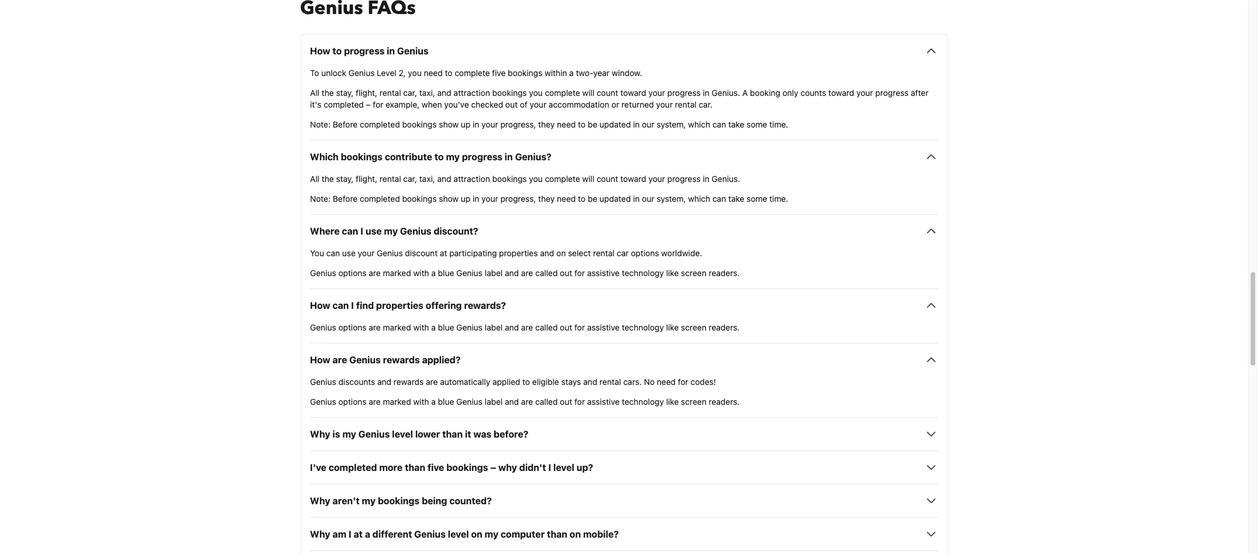 Task type: vqa. For each thing, say whether or not it's contained in the screenshot.
the topmost LIKE
yes



Task type: locate. For each thing, give the bounding box(es) containing it.
0 vertical spatial use
[[366, 226, 382, 237]]

0 vertical spatial all
[[310, 88, 319, 98]]

1 vertical spatial properties
[[376, 300, 424, 311]]

you inside all the stay, flight, rental car, taxi, and attraction bookings you complete will count toward your progress in genius. a booking only counts toward your progress after it's completed – for example, when you've checked out of your accommodation or returned your rental car.
[[529, 88, 543, 98]]

1 vertical spatial up
[[461, 194, 471, 204]]

2 marked from the top
[[383, 323, 411, 332]]

with
[[413, 268, 429, 278], [413, 323, 429, 332], [413, 397, 429, 407]]

why aren't my bookings being counted? button
[[310, 494, 938, 508]]

1 vertical spatial some
[[747, 194, 767, 204]]

1 vertical spatial the
[[322, 174, 334, 184]]

complete for all the stay, flight, rental car, taxi, and attraction bookings you complete will count toward your progress in genius.
[[545, 174, 580, 184]]

bookings down when
[[402, 120, 437, 129]]

label down you can use your genius discount at participating properties and on select rental car options worldwide.
[[485, 268, 503, 278]]

2 flight, from the top
[[356, 174, 377, 184]]

all for all the stay, flight, rental car, taxi, and attraction bookings you complete will count toward your progress in genius.
[[310, 174, 319, 184]]

flight, for all the stay, flight, rental car, taxi, and attraction bookings you complete will count toward your progress in genius. a booking only counts toward your progress after it's completed – for example, when you've checked out of your accommodation or returned your rental car.
[[356, 88, 377, 98]]

0 vertical spatial progress,
[[500, 120, 536, 129]]

for left the 'example,'
[[373, 100, 383, 110]]

i
[[361, 226, 363, 237], [351, 300, 354, 311], [548, 462, 551, 473], [349, 529, 351, 540]]

bookings up of
[[492, 88, 527, 98]]

and down genius discounts and rewards are automatically applied to eligible stays and rental cars. no need for codes!
[[505, 397, 519, 407]]

at inside dropdown button
[[354, 529, 363, 540]]

blue for how are genius rewards applied?
[[438, 397, 454, 407]]

1 vertical spatial time.
[[769, 194, 788, 204]]

options down find
[[338, 323, 367, 332]]

attraction for all the stay, flight, rental car, taxi, and attraction bookings you complete will count toward your progress in genius.
[[454, 174, 490, 184]]

blue up the offering
[[438, 268, 454, 278]]

0 vertical spatial screen
[[681, 268, 707, 278]]

taxi, for all the stay, flight, rental car, taxi, and attraction bookings you complete will count toward your progress in genius. a booking only counts toward your progress after it's completed – for example, when you've checked out of your accommodation or returned your rental car.
[[419, 88, 435, 98]]

1 vertical spatial genius.
[[712, 174, 740, 184]]

to up "you've"
[[445, 68, 452, 78]]

0 vertical spatial readers.
[[709, 268, 740, 278]]

with down how can i find properties offering rewards?
[[413, 323, 429, 332]]

1 vertical spatial label
[[485, 323, 503, 332]]

0 horizontal spatial level
[[392, 429, 413, 440]]

2 vertical spatial than
[[547, 529, 567, 540]]

the inside all the stay, flight, rental car, taxi, and attraction bookings you complete will count toward your progress in genius. a booking only counts toward your progress after it's completed – for example, when you've checked out of your accommodation or returned your rental car.
[[322, 88, 334, 98]]

1 blue from the top
[[438, 268, 454, 278]]

will inside all the stay, flight, rental car, taxi, and attraction bookings you complete will count toward your progress in genius. a booking only counts toward your progress after it's completed – for example, when you've checked out of your accommodation or returned your rental car.
[[582, 88, 595, 98]]

1 vertical spatial screen
[[681, 323, 707, 332]]

readers. for where can i use my genius discount?
[[709, 268, 740, 278]]

to up where can i use my genius discount? dropdown button at the top of page
[[578, 194, 586, 204]]

marked for use
[[383, 268, 411, 278]]

assistive
[[587, 268, 620, 278], [587, 323, 620, 332], [587, 397, 620, 407]]

blue down automatically
[[438, 397, 454, 407]]

1 why from the top
[[310, 429, 330, 440]]

the down unlock
[[322, 88, 334, 98]]

1 vertical spatial note:
[[310, 194, 331, 204]]

3 genius options are marked with a blue genius label and are called out for assistive technology like screen readers. from the top
[[310, 397, 740, 407]]

checked
[[471, 100, 503, 110]]

1 vertical spatial will
[[582, 174, 595, 184]]

1 genius options are marked with a blue genius label and are called out for assistive technology like screen readers. from the top
[[310, 268, 740, 278]]

toward for all the stay, flight, rental car, taxi, and attraction bookings you complete will count toward your progress in genius. a booking only counts toward your progress after it's completed – for example, when you've checked out of your accommodation or returned your rental car.
[[620, 88, 646, 98]]

0 horizontal spatial properties
[[376, 300, 424, 311]]

than right computer
[[547, 529, 567, 540]]

use right you
[[342, 248, 356, 258]]

complete
[[455, 68, 490, 78], [545, 88, 580, 98], [545, 174, 580, 184]]

3 blue from the top
[[438, 397, 454, 407]]

completed right it's
[[324, 100, 364, 110]]

before up where
[[333, 194, 358, 204]]

2 time. from the top
[[769, 194, 788, 204]]

only
[[783, 88, 798, 98]]

completed inside all the stay, flight, rental car, taxi, and attraction bookings you complete will count toward your progress in genius. a booking only counts toward your progress after it's completed – for example, when you've checked out of your accommodation or returned your rental car.
[[324, 100, 364, 110]]

taxi, inside all the stay, flight, rental car, taxi, and attraction bookings you complete will count toward your progress in genius. a booking only counts toward your progress after it's completed – for example, when you've checked out of your accommodation or returned your rental car.
[[419, 88, 435, 98]]

2 stay, from the top
[[336, 174, 354, 184]]

1 horizontal spatial –
[[490, 462, 496, 473]]

0 vertical spatial note: before completed bookings show up in your progress, they need to be updated in our system, which can take some time.
[[310, 120, 788, 129]]

returned
[[622, 100, 654, 110]]

complete inside all the stay, flight, rental car, taxi, and attraction bookings you complete will count toward your progress in genius. a booking only counts toward your progress after it's completed – for example, when you've checked out of your accommodation or returned your rental car.
[[545, 88, 580, 98]]

applied
[[493, 377, 520, 387]]

time.
[[769, 120, 788, 129], [769, 194, 788, 204]]

a down the offering
[[431, 323, 436, 332]]

3 like from the top
[[666, 397, 679, 407]]

0 vertical spatial note:
[[310, 120, 331, 129]]

my
[[446, 152, 460, 162], [384, 226, 398, 237], [342, 429, 356, 440], [362, 496, 376, 506], [485, 529, 499, 540]]

1 horizontal spatial use
[[366, 226, 382, 237]]

1 marked from the top
[[383, 268, 411, 278]]

five up checked
[[492, 68, 506, 78]]

taxi, for all the stay, flight, rental car, taxi, and attraction bookings you complete will count toward your progress in genius.
[[419, 174, 435, 184]]

3 technology from the top
[[622, 397, 664, 407]]

toward for all the stay, flight, rental car, taxi, and attraction bookings you complete will count toward your progress in genius.
[[620, 174, 646, 184]]

0 vertical spatial level
[[392, 429, 413, 440]]

0 vertical spatial show
[[439, 120, 459, 129]]

1 vertical spatial how
[[310, 300, 330, 311]]

be down 'accommodation'
[[588, 120, 597, 129]]

assistive for how are genius rewards applied?
[[587, 397, 620, 407]]

3 screen from the top
[[681, 397, 707, 407]]

1 vertical spatial like
[[666, 323, 679, 332]]

all for all the stay, flight, rental car, taxi, and attraction bookings you complete will count toward your progress in genius. a booking only counts toward your progress after it's completed – for example, when you've checked out of your accommodation or returned your rental car.
[[310, 88, 319, 98]]

0 vertical spatial like
[[666, 268, 679, 278]]

attraction
[[454, 88, 490, 98], [454, 174, 490, 184]]

1 vertical spatial all
[[310, 174, 319, 184]]

–
[[366, 100, 371, 110], [490, 462, 496, 473]]

1 with from the top
[[413, 268, 429, 278]]

rewards down how are genius rewards applied?
[[394, 377, 424, 387]]

3 assistive from the top
[[587, 397, 620, 407]]

0 vertical spatial the
[[322, 88, 334, 98]]

than
[[442, 429, 463, 440], [405, 462, 425, 473], [547, 529, 567, 540]]

within
[[545, 68, 567, 78]]

1 count from the top
[[597, 88, 618, 98]]

out
[[505, 100, 518, 110], [560, 268, 572, 278], [560, 323, 572, 332], [560, 397, 572, 407]]

0 vertical spatial why
[[310, 429, 330, 440]]

car, down contribute
[[403, 174, 417, 184]]

2 updated from the top
[[600, 194, 631, 204]]

attraction inside all the stay, flight, rental car, taxi, and attraction bookings you complete will count toward your progress in genius. a booking only counts toward your progress after it's completed – for example, when you've checked out of your accommodation or returned your rental car.
[[454, 88, 490, 98]]

1 show from the top
[[439, 120, 459, 129]]

why for why aren't my bookings being counted?
[[310, 496, 330, 506]]

car, inside all the stay, flight, rental car, taxi, and attraction bookings you complete will count toward your progress in genius. a booking only counts toward your progress after it's completed – for example, when you've checked out of your accommodation or returned your rental car.
[[403, 88, 417, 98]]

i left find
[[351, 300, 354, 311]]

genius
[[397, 46, 429, 56], [349, 68, 375, 78], [400, 226, 431, 237], [377, 248, 403, 258], [310, 268, 336, 278], [456, 268, 483, 278], [310, 323, 336, 332], [456, 323, 483, 332], [349, 355, 381, 365], [310, 377, 336, 387], [310, 397, 336, 407], [456, 397, 483, 407], [358, 429, 390, 440], [414, 529, 446, 540]]

booking
[[750, 88, 780, 98]]

for down select
[[575, 268, 585, 278]]

use
[[366, 226, 382, 237], [342, 248, 356, 258]]

why inside why aren't my bookings being counted? dropdown button
[[310, 496, 330, 506]]

0 vertical spatial up
[[461, 120, 471, 129]]

rental
[[380, 88, 401, 98], [675, 100, 697, 110], [380, 174, 401, 184], [593, 248, 615, 258], [600, 377, 621, 387]]

1 genius. from the top
[[712, 88, 740, 98]]

taxi, up when
[[419, 88, 435, 98]]

2 vertical spatial marked
[[383, 397, 411, 407]]

2 screen from the top
[[681, 323, 707, 332]]

applied?
[[422, 355, 461, 365]]

1 assistive from the top
[[587, 268, 620, 278]]

1 horizontal spatial at
[[440, 248, 447, 258]]

be up where can i use my genius discount? dropdown button at the top of page
[[588, 194, 597, 204]]

0 vertical spatial with
[[413, 268, 429, 278]]

will for all the stay, flight, rental car, taxi, and attraction bookings you complete will count toward your progress in genius.
[[582, 174, 595, 184]]

1 vertical spatial taxi,
[[419, 174, 435, 184]]

for down stays
[[575, 397, 585, 407]]

2 vertical spatial like
[[666, 397, 679, 407]]

before?
[[494, 429, 528, 440]]

my inside why is my genius level lower than it was before? dropdown button
[[342, 429, 356, 440]]

they down all the stay, flight, rental car, taxi, and attraction bookings you complete will count toward your progress in genius.
[[538, 194, 555, 204]]

0 horizontal spatial five
[[428, 462, 444, 473]]

attraction for all the stay, flight, rental car, taxi, and attraction bookings you complete will count toward your progress in genius. a booking only counts toward your progress after it's completed – for example, when you've checked out of your accommodation or returned your rental car.
[[454, 88, 490, 98]]

1 time. from the top
[[769, 120, 788, 129]]

can inside how can i find properties offering rewards? dropdown button
[[333, 300, 349, 311]]

worldwide.
[[661, 248, 702, 258]]

2 car, from the top
[[403, 174, 417, 184]]

1 vertical spatial called
[[535, 323, 558, 332]]

0 vertical spatial updated
[[600, 120, 631, 129]]

2,
[[399, 68, 406, 78]]

a
[[569, 68, 574, 78], [431, 268, 436, 278], [431, 323, 436, 332], [431, 397, 436, 407], [365, 529, 370, 540]]

flight, inside all the stay, flight, rental car, taxi, and attraction bookings you complete will count toward your progress in genius. a booking only counts toward your progress after it's completed – for example, when you've checked out of your accommodation or returned your rental car.
[[356, 88, 377, 98]]

2 why from the top
[[310, 496, 330, 506]]

can inside where can i use my genius discount? dropdown button
[[342, 226, 358, 237]]

0 vertical spatial attraction
[[454, 88, 490, 98]]

2 our from the top
[[642, 194, 654, 204]]

1 the from the top
[[322, 88, 334, 98]]

where can i use my genius discount? button
[[310, 224, 938, 238]]

0 horizontal spatial at
[[354, 529, 363, 540]]

1 like from the top
[[666, 268, 679, 278]]

1 all from the top
[[310, 88, 319, 98]]

called
[[535, 268, 558, 278], [535, 323, 558, 332], [535, 397, 558, 407]]

1 vertical spatial which
[[688, 194, 710, 204]]

1 before from the top
[[333, 120, 358, 129]]

why left am
[[310, 529, 330, 540]]

system, up "worldwide."
[[657, 194, 686, 204]]

2 progress, from the top
[[500, 194, 536, 204]]

0 vertical spatial marked
[[383, 268, 411, 278]]

screen down "worldwide."
[[681, 268, 707, 278]]

1 vertical spatial system,
[[657, 194, 686, 204]]

properties inside dropdown button
[[376, 300, 424, 311]]

1 flight, from the top
[[356, 88, 377, 98]]

marked down discount
[[383, 268, 411, 278]]

for
[[373, 100, 383, 110], [575, 268, 585, 278], [575, 323, 585, 332], [678, 377, 688, 387], [575, 397, 585, 407]]

1 vertical spatial stay,
[[336, 174, 354, 184]]

bookings left within
[[508, 68, 542, 78]]

bookings inside why aren't my bookings being counted? dropdown button
[[378, 496, 420, 506]]

1 technology from the top
[[622, 268, 664, 278]]

two-
[[576, 68, 593, 78]]

how
[[310, 46, 330, 56], [310, 300, 330, 311], [310, 355, 330, 365]]

1 vertical spatial you
[[529, 88, 543, 98]]

1 vertical spatial count
[[597, 174, 618, 184]]

the down which
[[322, 174, 334, 184]]

like for how are genius rewards applied?
[[666, 397, 679, 407]]

how are genius rewards applied? button
[[310, 353, 938, 367]]

system,
[[657, 120, 686, 129], [657, 194, 686, 204]]

1 label from the top
[[485, 268, 503, 278]]

discount?
[[434, 226, 478, 237]]

the
[[322, 88, 334, 98], [322, 174, 334, 184]]

all down which
[[310, 174, 319, 184]]

2 take from the top
[[728, 194, 744, 204]]

and
[[437, 88, 451, 98], [437, 174, 451, 184], [540, 248, 554, 258], [505, 268, 519, 278], [505, 323, 519, 332], [377, 377, 391, 387], [583, 377, 597, 387], [505, 397, 519, 407]]

technology for where can i use my genius discount?
[[622, 268, 664, 278]]

count inside all the stay, flight, rental car, taxi, and attraction bookings you complete will count toward your progress in genius. a booking only counts toward your progress after it's completed – for example, when you've checked out of your accommodation or returned your rental car.
[[597, 88, 618, 98]]

0 vertical spatial genius.
[[712, 88, 740, 98]]

1 vertical spatial complete
[[545, 88, 580, 98]]

car
[[617, 248, 629, 258]]

why
[[498, 462, 517, 473]]

2 the from the top
[[322, 174, 334, 184]]

1 stay, from the top
[[336, 88, 354, 98]]

2 vertical spatial readers.
[[709, 397, 740, 407]]

assistive down how can i find properties offering rewards? dropdown button
[[587, 323, 620, 332]]

are
[[369, 268, 381, 278], [521, 268, 533, 278], [369, 323, 381, 332], [521, 323, 533, 332], [333, 355, 347, 365], [426, 377, 438, 387], [369, 397, 381, 407], [521, 397, 533, 407]]

properties right find
[[376, 300, 424, 311]]

2 some from the top
[[747, 194, 767, 204]]

progress,
[[500, 120, 536, 129], [500, 194, 536, 204]]

flight, for all the stay, flight, rental car, taxi, and attraction bookings you complete will count toward your progress in genius.
[[356, 174, 377, 184]]

how inside dropdown button
[[310, 300, 330, 311]]

2 all from the top
[[310, 174, 319, 184]]

toward
[[620, 88, 646, 98], [829, 88, 854, 98], [620, 174, 646, 184]]

screen for where can i use my genius discount?
[[681, 268, 707, 278]]

stay, down unlock
[[336, 88, 354, 98]]

before up which
[[333, 120, 358, 129]]

at right discount
[[440, 248, 447, 258]]

why
[[310, 429, 330, 440], [310, 496, 330, 506], [310, 529, 330, 540]]

lower
[[415, 429, 440, 440]]

can
[[713, 120, 726, 129], [713, 194, 726, 204], [342, 226, 358, 237], [326, 248, 340, 258], [333, 300, 349, 311]]

1 vertical spatial flight,
[[356, 174, 377, 184]]

1 attraction from the top
[[454, 88, 490, 98]]

toward right counts
[[829, 88, 854, 98]]

0 vertical spatial count
[[597, 88, 618, 98]]

0 vertical spatial time.
[[769, 120, 788, 129]]

1 vertical spatial use
[[342, 248, 356, 258]]

which down the car.
[[688, 120, 710, 129]]

accommodation
[[549, 100, 609, 110]]

to
[[310, 68, 319, 78]]

out up stays
[[560, 323, 572, 332]]

which up "worldwide."
[[688, 194, 710, 204]]

the for all the stay, flight, rental car, taxi, and attraction bookings you complete will count toward your progress in genius.
[[322, 174, 334, 184]]

complete up checked
[[455, 68, 490, 78]]

level down counted?
[[448, 529, 469, 540]]

1 take from the top
[[728, 120, 744, 129]]

screen down the codes!
[[681, 397, 707, 407]]

– left why
[[490, 462, 496, 473]]

five inside dropdown button
[[428, 462, 444, 473]]

stay, inside all the stay, flight, rental car, taxi, and attraction bookings you complete will count toward your progress in genius. a booking only counts toward your progress after it's completed – for example, when you've checked out of your accommodation or returned your rental car.
[[336, 88, 354, 98]]

out left of
[[505, 100, 518, 110]]

how can i find properties offering rewards? button
[[310, 299, 938, 313]]

bookings
[[508, 68, 542, 78], [492, 88, 527, 98], [402, 120, 437, 129], [341, 152, 383, 162], [492, 174, 527, 184], [402, 194, 437, 204], [446, 462, 488, 473], [378, 496, 420, 506]]

2 vertical spatial blue
[[438, 397, 454, 407]]

2 readers. from the top
[[709, 323, 740, 332]]

– inside dropdown button
[[490, 462, 496, 473]]

screen for how are genius rewards applied?
[[681, 397, 707, 407]]

i for why am i at a different genius level on my computer than on mobile?
[[349, 529, 351, 540]]

i inside dropdown button
[[351, 300, 354, 311]]

1 will from the top
[[582, 88, 595, 98]]

1 car, from the top
[[403, 88, 417, 98]]

0 vertical spatial system,
[[657, 120, 686, 129]]

0 horizontal spatial use
[[342, 248, 356, 258]]

all the stay, flight, rental car, taxi, and attraction bookings you complete will count toward your progress in genius.
[[310, 174, 740, 184]]

note: before completed bookings show up in your progress, they need to be updated in our system, which can take some time. down of
[[310, 120, 788, 129]]

2 vertical spatial genius options are marked with a blue genius label and are called out for assistive technology like screen readers.
[[310, 397, 740, 407]]

completed inside i've completed more than five bookings – why didn't i level up? dropdown button
[[329, 462, 377, 473]]

0 vertical spatial before
[[333, 120, 358, 129]]

1 called from the top
[[535, 268, 558, 278]]

like down "worldwide."
[[666, 268, 679, 278]]

you can use your genius discount at participating properties and on select rental car options worldwide.
[[310, 248, 702, 258]]

label for where can i use my genius discount?
[[485, 268, 503, 278]]

1 vertical spatial with
[[413, 323, 429, 332]]

0 vertical spatial assistive
[[587, 268, 620, 278]]

1 horizontal spatial level
[[448, 529, 469, 540]]

car, for all the stay, flight, rental car, taxi, and attraction bookings you complete will count toward your progress in genius. a booking only counts toward your progress after it's completed – for example, when you've checked out of your accommodation or returned your rental car.
[[403, 88, 417, 98]]

options
[[631, 248, 659, 258], [338, 268, 367, 278], [338, 323, 367, 332], [338, 397, 367, 407]]

3 marked from the top
[[383, 397, 411, 407]]

rewards inside dropdown button
[[383, 355, 420, 365]]

bookings up different
[[378, 496, 420, 506]]

2 count from the top
[[597, 174, 618, 184]]

1 vertical spatial five
[[428, 462, 444, 473]]

count for all the stay, flight, rental car, taxi, and attraction bookings you complete will count toward your progress in genius. a booking only counts toward your progress after it's completed – for example, when you've checked out of your accommodation or returned your rental car.
[[597, 88, 618, 98]]

1 horizontal spatial than
[[442, 429, 463, 440]]

than right more
[[405, 462, 425, 473]]

complete for all the stay, flight, rental car, taxi, and attraction bookings you complete will count toward your progress in genius. a booking only counts toward your progress after it's completed – for example, when you've checked out of your accommodation or returned your rental car.
[[545, 88, 580, 98]]

why inside why is my genius level lower than it was before? dropdown button
[[310, 429, 330, 440]]

updated up where can i use my genius discount? dropdown button at the top of page
[[600, 194, 631, 204]]

screen
[[681, 268, 707, 278], [681, 323, 707, 332], [681, 397, 707, 407]]

options right car
[[631, 248, 659, 258]]

2 taxi, from the top
[[419, 174, 435, 184]]

car, up the 'example,'
[[403, 88, 417, 98]]

progress
[[344, 46, 385, 56], [667, 88, 701, 98], [875, 88, 909, 98], [462, 152, 503, 162], [667, 174, 701, 184]]

1 note: before completed bookings show up in your progress, they need to be updated in our system, which can take some time. from the top
[[310, 120, 788, 129]]

1 vertical spatial at
[[354, 529, 363, 540]]

1 some from the top
[[747, 120, 767, 129]]

0 horizontal spatial –
[[366, 100, 371, 110]]

0 vertical spatial stay,
[[336, 88, 354, 98]]

1 vertical spatial progress,
[[500, 194, 536, 204]]

label for how are genius rewards applied?
[[485, 397, 503, 407]]

1 taxi, from the top
[[419, 88, 435, 98]]

3 label from the top
[[485, 397, 503, 407]]

are up find
[[369, 268, 381, 278]]

a
[[742, 88, 748, 98]]

taxi,
[[419, 88, 435, 98], [419, 174, 435, 184]]

rewards left applied?
[[383, 355, 420, 365]]

3 readers. from the top
[[709, 397, 740, 407]]

1 updated from the top
[[600, 120, 631, 129]]

2 called from the top
[[535, 323, 558, 332]]

2 how from the top
[[310, 300, 330, 311]]

how to progress in genius button
[[310, 44, 938, 58]]

2 with from the top
[[413, 323, 429, 332]]

the for all the stay, flight, rental car, taxi, and attraction bookings you complete will count toward your progress in genius. a booking only counts toward your progress after it's completed – for example, when you've checked out of your accommodation or returned your rental car.
[[322, 88, 334, 98]]

with down discount
[[413, 268, 429, 278]]

3 with from the top
[[413, 397, 429, 407]]

1 vertical spatial why
[[310, 496, 330, 506]]

how for how are genius rewards applied?
[[310, 355, 330, 365]]

all inside all the stay, flight, rental car, taxi, and attraction bookings you complete will count toward your progress in genius. a booking only counts toward your progress after it's completed – for example, when you've checked out of your accommodation or returned your rental car.
[[310, 88, 319, 98]]

out inside all the stay, flight, rental car, taxi, and attraction bookings you complete will count toward your progress in genius. a booking only counts toward your progress after it's completed – for example, when you've checked out of your accommodation or returned your rental car.
[[505, 100, 518, 110]]

why am i at a different genius level on my computer than on mobile?
[[310, 529, 619, 540]]

why is my genius level lower than it was before?
[[310, 429, 528, 440]]

0 vertical spatial called
[[535, 268, 558, 278]]

toward up the returned
[[620, 88, 646, 98]]

0 vertical spatial blue
[[438, 268, 454, 278]]

with for applied?
[[413, 397, 429, 407]]

need right no
[[657, 377, 676, 387]]

need down 'accommodation'
[[557, 120, 576, 129]]

marked up why is my genius level lower than it was before?
[[383, 397, 411, 407]]

1 how from the top
[[310, 46, 330, 56]]

assistive down car
[[587, 268, 620, 278]]

be
[[588, 120, 597, 129], [588, 194, 597, 204]]

which bookings contribute to my progress in genius? button
[[310, 150, 938, 164]]

3 how from the top
[[310, 355, 330, 365]]

completed down the 'example,'
[[360, 120, 400, 129]]

rewards
[[383, 355, 420, 365], [394, 377, 424, 387]]

is
[[333, 429, 340, 440]]

0 vertical spatial technology
[[622, 268, 664, 278]]

complete down genius?
[[545, 174, 580, 184]]

you've
[[444, 100, 469, 110]]

like down how can i find properties offering rewards? dropdown button
[[666, 323, 679, 332]]

for inside all the stay, flight, rental car, taxi, and attraction bookings you complete will count toward your progress in genius. a booking only counts toward your progress after it's completed – for example, when you've checked out of your accommodation or returned your rental car.
[[373, 100, 383, 110]]

1 vertical spatial they
[[538, 194, 555, 204]]

1 vertical spatial level
[[553, 462, 574, 473]]

five
[[492, 68, 506, 78], [428, 462, 444, 473]]

a down discount
[[431, 268, 436, 278]]

i for how can i find properties offering rewards?
[[351, 300, 354, 311]]

called down eligible
[[535, 397, 558, 407]]

2 vertical spatial called
[[535, 397, 558, 407]]

3 why from the top
[[310, 529, 330, 540]]

1 vertical spatial note: before completed bookings show up in your progress, they need to be updated in our system, which can take some time.
[[310, 194, 788, 204]]

properties right participating
[[499, 248, 538, 258]]

assistive for where can i use my genius discount?
[[587, 268, 620, 278]]

2 genius options are marked with a blue genius label and are called out for assistive technology like screen readers. from the top
[[310, 323, 740, 332]]

genius.
[[712, 88, 740, 98], [712, 174, 740, 184]]

a left different
[[365, 529, 370, 540]]

my inside why aren't my bookings being counted? dropdown button
[[362, 496, 376, 506]]

3 called from the top
[[535, 397, 558, 407]]

flight,
[[356, 88, 377, 98], [356, 174, 377, 184]]

0 vertical spatial taxi,
[[419, 88, 435, 98]]

note:
[[310, 120, 331, 129], [310, 194, 331, 204]]

count
[[597, 88, 618, 98], [597, 174, 618, 184]]

select
[[568, 248, 591, 258]]

counts
[[801, 88, 826, 98]]

i right am
[[349, 529, 351, 540]]

marked for rewards
[[383, 397, 411, 407]]

0 vertical spatial our
[[642, 120, 654, 129]]

car,
[[403, 88, 417, 98], [403, 174, 417, 184]]

1 vertical spatial car,
[[403, 174, 417, 184]]

progress, down all the stay, flight, rental car, taxi, and attraction bookings you complete will count toward your progress in genius.
[[500, 194, 536, 204]]

1 screen from the top
[[681, 268, 707, 278]]

1 readers. from the top
[[709, 268, 740, 278]]

2 horizontal spatial level
[[553, 462, 574, 473]]

2 vertical spatial screen
[[681, 397, 707, 407]]

on left select
[[556, 248, 566, 258]]

1 vertical spatial attraction
[[454, 174, 490, 184]]

our up where can i use my genius discount? dropdown button at the top of page
[[642, 194, 654, 204]]

0 vertical spatial rewards
[[383, 355, 420, 365]]

1 vertical spatial than
[[405, 462, 425, 473]]

they
[[538, 120, 555, 129], [538, 194, 555, 204]]

2 vertical spatial technology
[[622, 397, 664, 407]]

properties
[[499, 248, 538, 258], [376, 300, 424, 311]]

genius. inside all the stay, flight, rental car, taxi, and attraction bookings you complete will count toward your progress in genius. a booking only counts toward your progress after it's completed – for example, when you've checked out of your accommodation or returned your rental car.
[[712, 88, 740, 98]]

2 which from the top
[[688, 194, 710, 204]]

2 genius. from the top
[[712, 174, 740, 184]]

level left lower
[[392, 429, 413, 440]]

1 horizontal spatial properties
[[499, 248, 538, 258]]

which
[[688, 120, 710, 129], [688, 194, 710, 204]]

i right where
[[361, 226, 363, 237]]

2 they from the top
[[538, 194, 555, 204]]

with for my
[[413, 268, 429, 278]]

on left mobile?
[[570, 529, 581, 540]]

why inside why am i at a different genius level on my computer than on mobile? dropdown button
[[310, 529, 330, 540]]

2 like from the top
[[666, 323, 679, 332]]

0 vertical spatial –
[[366, 100, 371, 110]]

2 will from the top
[[582, 174, 595, 184]]

0 vertical spatial genius options are marked with a blue genius label and are called out for assistive technology like screen readers.
[[310, 268, 740, 278]]

1 vertical spatial technology
[[622, 323, 664, 332]]

are down you can use your genius discount at participating properties and on select rental car options worldwide.
[[521, 268, 533, 278]]

note: before completed bookings show up in your progress, they need to be updated in our system, which can take some time. down all the stay, flight, rental car, taxi, and attraction bookings you complete will count toward your progress in genius.
[[310, 194, 788, 204]]

2 vertical spatial how
[[310, 355, 330, 365]]

2 vertical spatial why
[[310, 529, 330, 540]]

genius options are marked with a blue genius label and are called out for assistive technology like screen readers. down rewards?
[[310, 323, 740, 332]]

0 vertical spatial will
[[582, 88, 595, 98]]

and left select
[[540, 248, 554, 258]]

genius options are marked with a blue genius label and are called out for assistive technology like screen readers. down you can use your genius discount at participating properties and on select rental car options worldwide.
[[310, 268, 740, 278]]

2 attraction from the top
[[454, 174, 490, 184]]

rewards for applied?
[[383, 355, 420, 365]]

2 vertical spatial with
[[413, 397, 429, 407]]



Task type: describe. For each thing, give the bounding box(es) containing it.
my inside where can i use my genius discount? dropdown button
[[384, 226, 398, 237]]

bookings up where can i use my genius discount?
[[402, 194, 437, 204]]

your right the returned
[[656, 100, 673, 110]]

how are genius rewards applied?
[[310, 355, 461, 365]]

and down you can use your genius discount at participating properties and on select rental car options worldwide.
[[505, 268, 519, 278]]

level inside why am i at a different genius level on my computer than on mobile? dropdown button
[[448, 529, 469, 540]]

out down stays
[[560, 397, 572, 407]]

year
[[593, 68, 610, 78]]

rewards for are
[[394, 377, 424, 387]]

rental left the car.
[[675, 100, 697, 110]]

bookings inside all the stay, flight, rental car, taxi, and attraction bookings you complete will count toward your progress in genius. a booking only counts toward your progress after it's completed – for example, when you've checked out of your accommodation or returned your rental car.
[[492, 88, 527, 98]]

– inside all the stay, flight, rental car, taxi, and attraction bookings you complete will count toward your progress in genius. a booking only counts toward your progress after it's completed – for example, when you've checked out of your accommodation or returned your rental car.
[[366, 100, 371, 110]]

1 up from the top
[[461, 120, 471, 129]]

to right contribute
[[434, 152, 444, 162]]

offering
[[426, 300, 462, 311]]

was
[[473, 429, 492, 440]]

blue for where can i use my genius discount?
[[438, 268, 454, 278]]

why am i at a different genius level on my computer than on mobile? button
[[310, 527, 938, 541]]

can for you can use your genius discount at participating properties and on select rental car options worldwide.
[[326, 248, 340, 258]]

readers. for how are genius rewards applied?
[[709, 397, 740, 407]]

1 note: from the top
[[310, 120, 331, 129]]

0 horizontal spatial on
[[471, 529, 482, 540]]

am
[[333, 529, 346, 540]]

called for where can i use my genius discount?
[[535, 268, 558, 278]]

2 note: from the top
[[310, 194, 331, 204]]

find
[[356, 300, 374, 311]]

rewards?
[[464, 300, 506, 311]]

i right "didn't"
[[548, 462, 551, 473]]

2 note: before completed bookings show up in your progress, they need to be updated in our system, which can take some time. from the top
[[310, 194, 788, 204]]

how to progress in genius
[[310, 46, 429, 56]]

your down the which bookings contribute to my progress in genius? dropdown button
[[649, 174, 665, 184]]

genius?
[[515, 152, 552, 162]]

rental up the 'example,'
[[380, 88, 401, 98]]

your down all the stay, flight, rental car, taxi, and attraction bookings you complete will count toward your progress in genius.
[[482, 194, 498, 204]]

bookings inside the which bookings contribute to my progress in genius? dropdown button
[[341, 152, 383, 162]]

genius. for all the stay, flight, rental car, taxi, and attraction bookings you complete will count toward your progress in genius. a booking only counts toward your progress after it's completed – for example, when you've checked out of your accommodation or returned your rental car.
[[712, 88, 740, 98]]

didn't
[[519, 462, 546, 473]]

counted?
[[449, 496, 492, 506]]

your right counts
[[857, 88, 873, 98]]

different
[[373, 529, 412, 540]]

need right 2,
[[424, 68, 443, 78]]

car, for all the stay, flight, rental car, taxi, and attraction bookings you complete will count toward your progress in genius.
[[403, 174, 417, 184]]

my inside why am i at a different genius level on my computer than on mobile? dropdown button
[[485, 529, 499, 540]]

rental left car
[[593, 248, 615, 258]]

2 label from the top
[[485, 323, 503, 332]]

after
[[911, 88, 929, 98]]

i've completed more than five bookings – why didn't i level up? button
[[310, 461, 938, 475]]

options up find
[[338, 268, 367, 278]]

2 be from the top
[[588, 194, 597, 204]]

stay, for all the stay, flight, rental car, taxi, and attraction bookings you complete will count toward your progress in genius.
[[336, 174, 354, 184]]

a inside dropdown button
[[365, 529, 370, 540]]

when
[[422, 100, 442, 110]]

codes!
[[691, 377, 716, 387]]

where can i use my genius discount?
[[310, 226, 478, 237]]

automatically
[[440, 377, 490, 387]]

1 progress, from the top
[[500, 120, 536, 129]]

your up the returned
[[649, 88, 665, 98]]

1 which from the top
[[688, 120, 710, 129]]

in inside all the stay, flight, rental car, taxi, and attraction bookings you complete will count toward your progress in genius. a booking only counts toward your progress after it's completed – for example, when you've checked out of your accommodation or returned your rental car.
[[703, 88, 710, 98]]

1 horizontal spatial on
[[556, 248, 566, 258]]

and down rewards?
[[505, 323, 519, 332]]

more
[[379, 462, 403, 473]]

level
[[377, 68, 397, 78]]

to unlock genius level 2, you need to complete five bookings within a two-year window.
[[310, 68, 642, 78]]

or
[[612, 100, 619, 110]]

completed up where can i use my genius discount?
[[360, 194, 400, 204]]

to up unlock
[[333, 46, 342, 56]]

car.
[[699, 100, 713, 110]]

being
[[422, 496, 447, 506]]

all the stay, flight, rental car, taxi, and attraction bookings you complete will count toward your progress in genius. a booking only counts toward your progress after it's completed – for example, when you've checked out of your accommodation or returned your rental car.
[[310, 88, 929, 110]]

it
[[465, 429, 471, 440]]

technology for how are genius rewards applied?
[[622, 397, 664, 407]]

for down how can i find properties offering rewards? dropdown button
[[575, 323, 585, 332]]

are down applied?
[[426, 377, 438, 387]]

genius options are marked with a blue genius label and are called out for assistive technology like screen readers. for where can i use my genius discount?
[[310, 268, 740, 278]]

like for where can i use my genius discount?
[[666, 268, 679, 278]]

0 vertical spatial you
[[408, 68, 422, 78]]

for left the codes!
[[678, 377, 688, 387]]

which
[[310, 152, 339, 162]]

window.
[[612, 68, 642, 78]]

2 assistive from the top
[[587, 323, 620, 332]]

need down all the stay, flight, rental car, taxi, and attraction bookings you complete will count toward your progress in genius.
[[557, 194, 576, 204]]

2 show from the top
[[439, 194, 459, 204]]

out down select
[[560, 268, 572, 278]]

0 vertical spatial properties
[[499, 248, 538, 258]]

a left 'two-' at the top of page
[[569, 68, 574, 78]]

1 our from the top
[[642, 120, 654, 129]]

discounts
[[338, 377, 375, 387]]

genius. for all the stay, flight, rental car, taxi, and attraction bookings you complete will count toward your progress in genius.
[[712, 174, 740, 184]]

2 system, from the top
[[657, 194, 686, 204]]

discount
[[405, 248, 438, 258]]

genius options are marked with a blue genius label and are called out for assistive technology like screen readers. for how are genius rewards applied?
[[310, 397, 740, 407]]

use inside dropdown button
[[366, 226, 382, 237]]

0 vertical spatial complete
[[455, 68, 490, 78]]

called for how are genius rewards applied?
[[535, 397, 558, 407]]

2 blue from the top
[[438, 323, 454, 332]]

mobile?
[[583, 529, 619, 540]]

are down find
[[369, 323, 381, 332]]

how for how to progress in genius
[[310, 46, 330, 56]]

example,
[[386, 100, 420, 110]]

computer
[[501, 529, 545, 540]]

to down 'accommodation'
[[578, 120, 586, 129]]

1 be from the top
[[588, 120, 597, 129]]

you
[[310, 248, 324, 258]]

are up genius discounts and rewards are automatically applied to eligible stays and rental cars. no need for codes!
[[521, 323, 533, 332]]

why is my genius level lower than it was before? button
[[310, 427, 938, 441]]

are down genius discounts and rewards are automatically applied to eligible stays and rental cars. no need for codes!
[[521, 397, 533, 407]]

options down discounts
[[338, 397, 367, 407]]

1 horizontal spatial five
[[492, 68, 506, 78]]

genius discounts and rewards are automatically applied to eligible stays and rental cars. no need for codes!
[[310, 377, 716, 387]]

and down how are genius rewards applied?
[[377, 377, 391, 387]]

can for where can i use my genius discount?
[[342, 226, 358, 237]]

my inside the which bookings contribute to my progress in genius? dropdown button
[[446, 152, 460, 162]]

0 horizontal spatial than
[[405, 462, 425, 473]]

why aren't my bookings being counted?
[[310, 496, 492, 506]]

and right stays
[[583, 377, 597, 387]]

you for all the stay, flight, rental car, taxi, and attraction bookings you complete will count toward your progress in genius.
[[529, 174, 543, 184]]

level inside why is my genius level lower than it was before? dropdown button
[[392, 429, 413, 440]]

to left eligible
[[522, 377, 530, 387]]

why for why is my genius level lower than it was before?
[[310, 429, 330, 440]]

rental down contribute
[[380, 174, 401, 184]]

i've
[[310, 462, 326, 473]]

2 horizontal spatial on
[[570, 529, 581, 540]]

how for how can i find properties offering rewards?
[[310, 300, 330, 311]]

are down discounts
[[369, 397, 381, 407]]

why for why am i at a different genius level on my computer than on mobile?
[[310, 529, 330, 540]]

where
[[310, 226, 340, 237]]

how can i find properties offering rewards?
[[310, 300, 506, 311]]

aren't
[[333, 496, 360, 506]]

i've completed more than five bookings – why didn't i level up?
[[310, 462, 593, 473]]

bookings inside i've completed more than five bookings – why didn't i level up? dropdown button
[[446, 462, 488, 473]]

1 system, from the top
[[657, 120, 686, 129]]

stays
[[561, 377, 581, 387]]

it's
[[310, 100, 321, 110]]

2 up from the top
[[461, 194, 471, 204]]

i for where can i use my genius discount?
[[361, 226, 363, 237]]

of
[[520, 100, 528, 110]]

count for all the stay, flight, rental car, taxi, and attraction bookings you complete will count toward your progress in genius.
[[597, 174, 618, 184]]

your right of
[[530, 100, 547, 110]]

contribute
[[385, 152, 432, 162]]

which bookings contribute to my progress in genius?
[[310, 152, 552, 162]]

your down where can i use my genius discount?
[[358, 248, 375, 258]]

level inside i've completed more than five bookings – why didn't i level up? dropdown button
[[553, 462, 574, 473]]

you for all the stay, flight, rental car, taxi, and attraction bookings you complete will count toward your progress in genius. a booking only counts toward your progress after it's completed – for example, when you've checked out of your accommodation or returned your rental car.
[[529, 88, 543, 98]]

2 horizontal spatial than
[[547, 529, 567, 540]]

eligible
[[532, 377, 559, 387]]

are inside dropdown button
[[333, 355, 347, 365]]

no
[[644, 377, 655, 387]]

cars.
[[623, 377, 642, 387]]

2 before from the top
[[333, 194, 358, 204]]

and inside all the stay, flight, rental car, taxi, and attraction bookings you complete will count toward your progress in genius. a booking only counts toward your progress after it's completed – for example, when you've checked out of your accommodation or returned your rental car.
[[437, 88, 451, 98]]

stay, for all the stay, flight, rental car, taxi, and attraction bookings you complete will count toward your progress in genius. a booking only counts toward your progress after it's completed – for example, when you've checked out of your accommodation or returned your rental car.
[[336, 88, 354, 98]]

0 vertical spatial at
[[440, 248, 447, 258]]

a up lower
[[431, 397, 436, 407]]

your down checked
[[482, 120, 498, 129]]

1 they from the top
[[538, 120, 555, 129]]

rental left cars.
[[600, 377, 621, 387]]

will for all the stay, flight, rental car, taxi, and attraction bookings you complete will count toward your progress in genius. a booking only counts toward your progress after it's completed – for example, when you've checked out of your accommodation or returned your rental car.
[[582, 88, 595, 98]]

can for how can i find properties offering rewards?
[[333, 300, 349, 311]]

participating
[[449, 248, 497, 258]]

2 technology from the top
[[622, 323, 664, 332]]

up?
[[577, 462, 593, 473]]

and down "which bookings contribute to my progress in genius?"
[[437, 174, 451, 184]]

unlock
[[321, 68, 346, 78]]

bookings down genius?
[[492, 174, 527, 184]]



